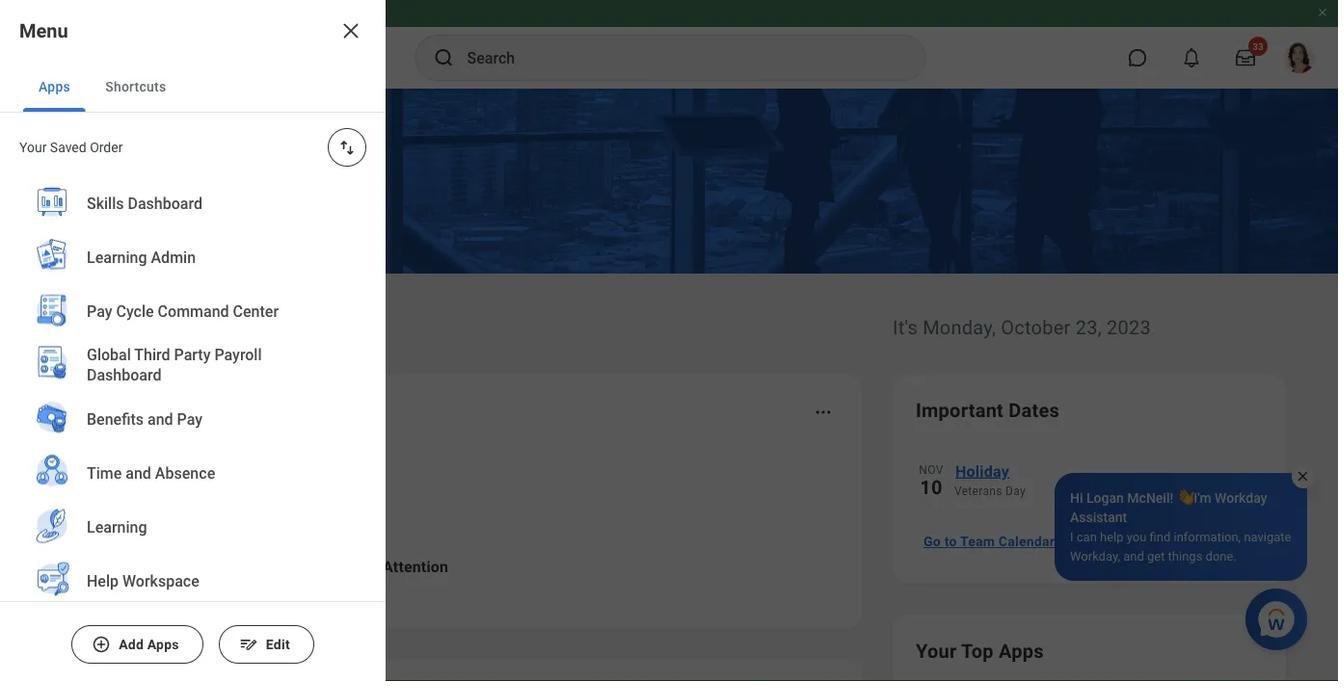 Task type: locate. For each thing, give the bounding box(es) containing it.
can
[[1077, 530, 1097, 544]]

shortcuts
[[105, 79, 166, 94]]

skills dashboard
[[87, 194, 202, 212]]

you have expenses that need attention
[[164, 558, 448, 576]]

1 vertical spatial and
[[126, 464, 151, 482]]

important dates
[[916, 399, 1060, 422]]

sort image
[[337, 138, 357, 157]]

1 vertical spatial dashboard
[[87, 366, 162, 385]]

1 vertical spatial learning
[[231, 469, 293, 487]]

2 horizontal spatial apps
[[999, 640, 1044, 663]]

global navigation dialog
[[0, 0, 386, 682]]

holiday veterans day
[[954, 462, 1026, 498]]

1 horizontal spatial x image
[[1296, 469, 1310, 484]]

you have expenses that need attention button
[[75, 528, 839, 605]]

help
[[87, 572, 119, 590]]

pay left the action
[[177, 410, 203, 428]]

hello there main content
[[0, 89, 1338, 682]]

your left top on the bottom
[[916, 640, 957, 663]]

pay
[[87, 302, 112, 320], [177, 410, 203, 428]]

workspace
[[122, 572, 199, 590]]

and right time
[[126, 464, 151, 482]]

dashboard down global
[[87, 366, 162, 385]]

x image inside global navigation dialog
[[339, 19, 362, 42]]

2 vertical spatial learning
[[87, 518, 147, 536]]

1 horizontal spatial your
[[158, 399, 199, 422]]

saved
[[50, 139, 86, 155]]

tab list
[[0, 62, 386, 113]]

learning link
[[23, 500, 362, 556]]

benefits and pay
[[87, 410, 203, 428]]

dashboard
[[128, 194, 202, 212], [87, 366, 162, 385]]

👋
[[1177, 490, 1190, 506]]

2 vertical spatial your
[[916, 640, 957, 663]]

your saved order
[[19, 139, 123, 155]]

dashboard inside skills dashboard link
[[128, 194, 202, 212]]

expenses
[[234, 558, 302, 576]]

benefits
[[87, 410, 144, 428]]

plus circle image
[[92, 635, 111, 655]]

day
[[1005, 485, 1026, 498]]

required learning due soon
[[164, 469, 365, 487]]

learning left due
[[231, 469, 293, 487]]

cycle
[[116, 302, 154, 320]]

need
[[342, 558, 379, 576]]

0 vertical spatial and
[[148, 410, 173, 428]]

your
[[19, 139, 47, 155], [158, 399, 199, 422], [916, 640, 957, 663]]

dashboard up admin
[[128, 194, 202, 212]]

2 vertical spatial and
[[1123, 549, 1144, 563]]

center
[[233, 302, 279, 320]]

information,
[[1174, 530, 1241, 544]]

workday
[[1215, 490, 1267, 506]]

inbox large image
[[1236, 48, 1255, 67]]

learning
[[87, 248, 147, 266], [231, 469, 293, 487], [87, 518, 147, 536]]

0 vertical spatial dashboard
[[128, 194, 202, 212]]

important
[[916, 399, 1004, 422]]

your left saved
[[19, 139, 47, 155]]

apps button
[[23, 62, 86, 112]]

1 horizontal spatial pay
[[177, 410, 203, 428]]

and
[[148, 410, 173, 428], [126, 464, 151, 482], [1123, 549, 1144, 563]]

global third party payroll dashboard
[[87, 346, 262, 385]]

add apps
[[119, 637, 179, 653]]

and down you
[[1123, 549, 1144, 563]]

it's
[[893, 316, 918, 339]]

calendar
[[999, 534, 1055, 550]]

2 horizontal spatial your
[[916, 640, 957, 663]]

1 vertical spatial your
[[158, 399, 199, 422]]

text edit image
[[239, 635, 258, 655]]

0 horizontal spatial your
[[19, 139, 47, 155]]

benefits and pay link
[[23, 392, 362, 448]]

your inside global navigation dialog
[[19, 139, 47, 155]]

workday,
[[1070, 549, 1120, 563]]

time and absence link
[[23, 446, 362, 502]]

add
[[119, 637, 144, 653]]

veterans
[[954, 485, 1002, 498]]

0 vertical spatial x image
[[339, 19, 362, 42]]

global
[[87, 346, 131, 364]]

1 vertical spatial pay
[[177, 410, 203, 428]]

required learning due soon button
[[75, 451, 839, 528]]

2023
[[1107, 316, 1151, 339]]

pay cycle command center link
[[23, 284, 362, 340]]

nov 10
[[919, 464, 943, 499]]

apps right top on the bottom
[[999, 640, 1044, 663]]

0 vertical spatial your
[[19, 139, 47, 155]]

notifications large image
[[1182, 48, 1201, 67]]

holiday button
[[954, 459, 1263, 484]]

assistant
[[1070, 509, 1127, 525]]

and for benefits
[[148, 410, 173, 428]]

you
[[164, 558, 191, 576]]

x image
[[339, 19, 362, 42], [1296, 469, 1310, 484]]

third
[[134, 346, 170, 364]]

menu
[[19, 19, 68, 42]]

and right benefits
[[148, 410, 173, 428]]

apps
[[39, 79, 70, 94], [147, 637, 179, 653], [999, 640, 1044, 663]]

find
[[1150, 530, 1171, 544]]

skills
[[87, 194, 124, 212]]

due
[[297, 469, 325, 487]]

admin
[[151, 248, 196, 266]]

0 vertical spatial learning
[[87, 248, 147, 266]]

book open image
[[103, 475, 132, 504]]

learning down "book open" icon
[[87, 518, 147, 536]]

pay left cycle
[[87, 302, 112, 320]]

0 horizontal spatial x image
[[339, 19, 362, 42]]

your down global third party payroll dashboard
[[158, 399, 199, 422]]

hello there
[[52, 306, 214, 342]]

to
[[944, 534, 957, 550]]

command
[[158, 302, 229, 320]]

your top apps
[[916, 640, 1044, 663]]

awaiting your action list
[[75, 451, 839, 605]]

apps down menu
[[39, 79, 70, 94]]

banner
[[0, 0, 1338, 89]]

awaiting
[[75, 399, 153, 422]]

get
[[1147, 549, 1165, 563]]

0 horizontal spatial pay
[[87, 302, 112, 320]]

apps right add
[[147, 637, 179, 653]]

and for time
[[126, 464, 151, 482]]

learning down skills
[[87, 248, 147, 266]]



Task type: vqa. For each thing, say whether or not it's contained in the screenshot.
23,
yes



Task type: describe. For each thing, give the bounding box(es) containing it.
skills dashboard link
[[23, 176, 362, 232]]

it's monday, october 23, 2023
[[893, 316, 1151, 339]]

you
[[1127, 530, 1147, 544]]

dashboard expenses image
[[103, 552, 132, 581]]

dates
[[1009, 399, 1060, 422]]

order
[[90, 139, 123, 155]]

top
[[961, 640, 994, 663]]

apps inside hello there main content
[[999, 640, 1044, 663]]

10
[[920, 476, 943, 499]]

0 horizontal spatial apps
[[39, 79, 70, 94]]

help
[[1100, 530, 1124, 544]]

time
[[87, 464, 122, 482]]

close environment banner image
[[1317, 7, 1328, 18]]

learning for learning admin
[[87, 248, 147, 266]]

1 horizontal spatial apps
[[147, 637, 179, 653]]

go
[[924, 534, 941, 550]]

monday,
[[923, 316, 996, 339]]

logan
[[1086, 490, 1124, 506]]

mcneil!
[[1127, 490, 1173, 506]]

team
[[960, 534, 995, 550]]

done.
[[1206, 549, 1237, 563]]

payroll
[[214, 346, 262, 364]]

nov
[[919, 464, 943, 477]]

edit button
[[219, 626, 314, 664]]

learning admin link
[[23, 230, 362, 286]]

dashboard inside global third party payroll dashboard
[[87, 366, 162, 385]]

and inside 'hi logan mcneil! 👋 i'm workday assistant i can help you find information, navigate workday, and get things done.'
[[1123, 549, 1144, 563]]

go to team calendar button
[[916, 522, 1062, 561]]

there
[[132, 306, 214, 342]]

hi
[[1070, 490, 1083, 506]]

profile logan mcneil element
[[1273, 37, 1326, 79]]

pay cycle command center
[[87, 302, 279, 320]]

help workspace link
[[23, 554, 362, 610]]

your for your saved order
[[19, 139, 47, 155]]

add apps button
[[71, 626, 203, 664]]

required
[[164, 469, 227, 487]]

1 vertical spatial x image
[[1296, 469, 1310, 484]]

tab list containing apps
[[0, 62, 386, 113]]

23,
[[1076, 316, 1102, 339]]

your for your top apps
[[916, 640, 957, 663]]

0 vertical spatial pay
[[87, 302, 112, 320]]

learning for learning
[[87, 518, 147, 536]]

learning admin
[[87, 248, 196, 266]]

attention
[[383, 558, 448, 576]]

edit
[[266, 637, 290, 653]]

things
[[1168, 549, 1202, 563]]

october
[[1001, 316, 1071, 339]]

holiday
[[955, 462, 1009, 481]]

soon
[[329, 469, 365, 487]]

time and absence
[[87, 464, 215, 482]]

hi logan mcneil! 👋 i'm workday assistant i can help you find information, navigate workday, and get things done.
[[1070, 490, 1291, 563]]

absence
[[155, 464, 215, 482]]

awaiting your action
[[75, 399, 262, 422]]

i'm
[[1194, 490, 1211, 506]]

i
[[1070, 530, 1073, 544]]

shortcuts button
[[90, 62, 181, 112]]

have
[[195, 558, 230, 576]]

action
[[204, 399, 262, 422]]

help workspace
[[87, 572, 199, 590]]

navigate
[[1244, 530, 1291, 544]]

learning inside button
[[231, 469, 293, 487]]

hello
[[52, 306, 125, 342]]

search image
[[432, 46, 456, 69]]

party
[[174, 346, 211, 364]]

that
[[306, 558, 338, 576]]

go to team calendar
[[924, 534, 1055, 550]]



